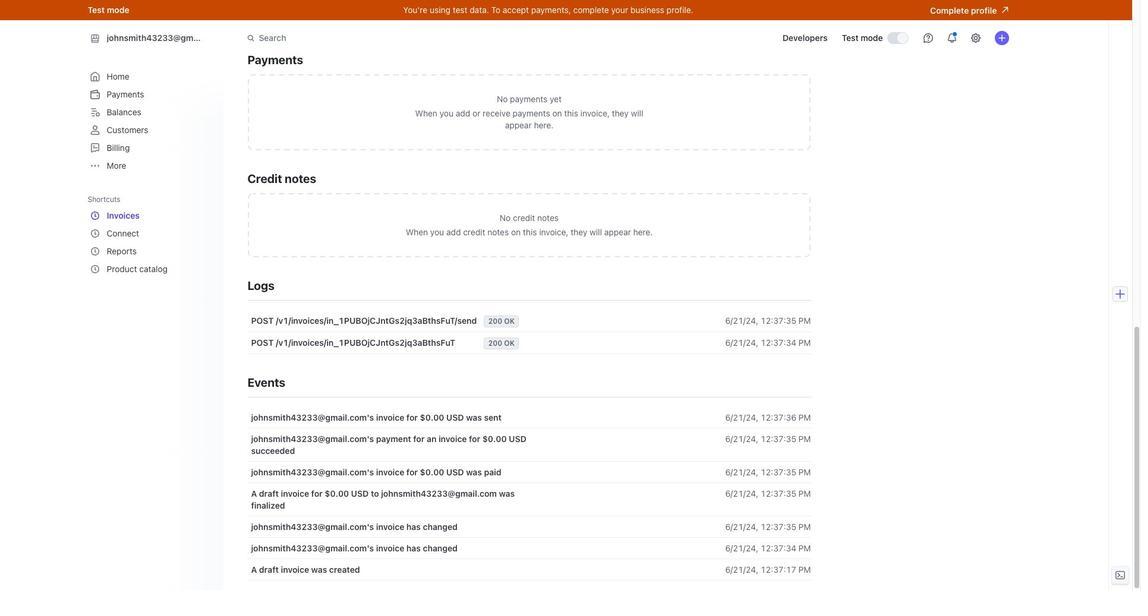 Task type: locate. For each thing, give the bounding box(es) containing it.
manage shortcuts image
[[202, 196, 209, 203]]

None search field
[[240, 27, 575, 49]]

shortcuts element
[[88, 191, 214, 278], [88, 207, 211, 278]]

help image
[[924, 33, 933, 43]]

notifications image
[[948, 33, 957, 43]]

core navigation links element
[[88, 68, 211, 175]]



Task type: describe. For each thing, give the bounding box(es) containing it.
Search text field
[[240, 27, 575, 49]]

1 shortcuts element from the top
[[88, 191, 214, 278]]

Test mode checkbox
[[888, 33, 908, 43]]

settings image
[[971, 33, 981, 43]]

2 shortcuts element from the top
[[88, 207, 211, 278]]



Task type: vqa. For each thing, say whether or not it's contained in the screenshot.
1st Shortcuts 'element'
yes



